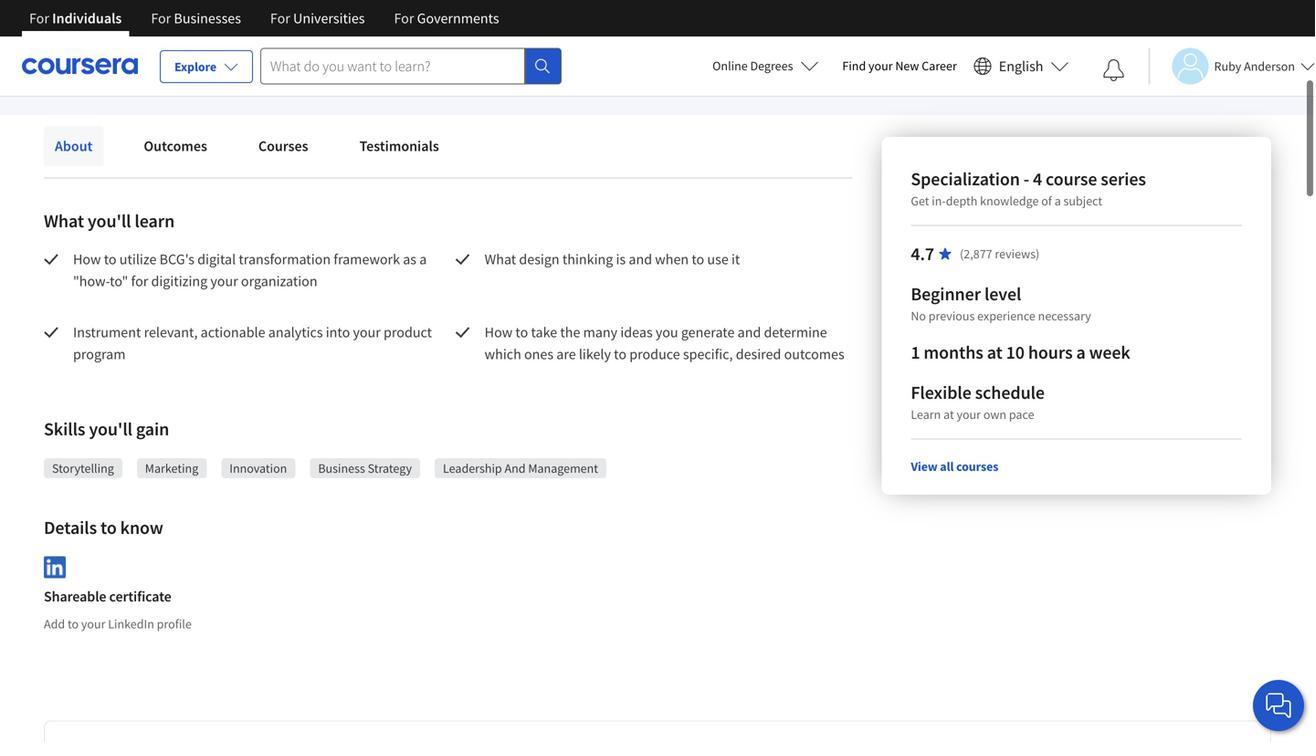 Task type: locate. For each thing, give the bounding box(es) containing it.
3 for from the left
[[270, 9, 290, 27]]

0 horizontal spatial at
[[944, 407, 955, 423]]

-
[[1024, 168, 1030, 191]]

how
[[73, 250, 101, 269], [485, 323, 513, 342]]

1 for from the left
[[29, 9, 49, 27]]

your right into
[[353, 323, 381, 342]]

1 vertical spatial what
[[485, 250, 516, 269]]

0 horizontal spatial and
[[629, 250, 652, 269]]

knowledge
[[981, 193, 1039, 209]]

bcg's
[[160, 250, 195, 269]]

leadership and management
[[443, 461, 598, 477]]

which
[[485, 345, 522, 364]]

flexible schedule learn at your own pace
[[911, 381, 1045, 423]]

your right find
[[869, 58, 893, 74]]

to for details to know
[[101, 517, 117, 540]]

specific,
[[683, 345, 733, 364]]

what design thinking is and when to use it
[[485, 250, 740, 269]]

None search field
[[260, 48, 562, 85]]

1 vertical spatial you'll
[[89, 418, 132, 441]]

1 horizontal spatial what
[[485, 250, 516, 269]]

courses
[[258, 137, 308, 155]]

level
[[985, 283, 1022, 306]]

view all courses link
[[911, 459, 999, 475]]

1 horizontal spatial at
[[987, 341, 1003, 364]]

coursera image
[[22, 51, 138, 81]]

your inside instrument relevant, actionable analytics into your product program
[[353, 323, 381, 342]]

2 for from the left
[[151, 9, 171, 27]]

you'll left learn
[[88, 210, 131, 233]]

to left know
[[101, 517, 117, 540]]

at inside flexible schedule learn at your own pace
[[944, 407, 955, 423]]

transformation
[[239, 250, 331, 269]]

1 horizontal spatial and
[[738, 323, 761, 342]]

degrees
[[751, 58, 793, 74]]

as
[[403, 250, 417, 269]]

courses link
[[248, 126, 319, 166]]

digitizing
[[151, 272, 208, 291]]

your left own
[[957, 407, 981, 423]]

experience
[[978, 308, 1036, 324]]

1 vertical spatial at
[[944, 407, 955, 423]]

reviews)
[[995, 246, 1040, 262]]

profile
[[157, 617, 192, 633]]

to for how to utilize bcg's digital transformation framework as a "how-to" for digitizing your organization
[[104, 250, 117, 269]]

know
[[120, 517, 163, 540]]

testimonials
[[360, 137, 439, 155]]

0 vertical spatial and
[[629, 250, 652, 269]]

and up desired on the right top of the page
[[738, 323, 761, 342]]

2 horizontal spatial a
[[1077, 341, 1086, 364]]

take
[[531, 323, 558, 342]]

you'll for skills
[[89, 418, 132, 441]]

0 vertical spatial how
[[73, 250, 101, 269]]

storytelling
[[52, 461, 114, 477]]

to for add to your linkedin profile
[[68, 617, 79, 633]]

1 horizontal spatial a
[[1055, 193, 1062, 209]]

produce
[[630, 345, 680, 364]]

english button
[[967, 37, 1077, 96]]

how inside how to take the many ideas you generate and determine which ones are likely to produce specific, desired outcomes
[[485, 323, 513, 342]]

business
[[318, 461, 365, 477]]

at right learn
[[944, 407, 955, 423]]

gain
[[136, 418, 169, 441]]

marketing
[[145, 461, 199, 477]]

desired
[[736, 345, 782, 364]]

enrolled
[[138, 51, 189, 69]]

for governments
[[394, 9, 499, 27]]

0 horizontal spatial what
[[44, 210, 84, 233]]

instrument
[[73, 323, 141, 342]]

thinking
[[563, 250, 613, 269]]

to inside how to utilize bcg's digital transformation framework as a "how-to" for digitizing your organization
[[104, 250, 117, 269]]

0 vertical spatial a
[[1055, 193, 1062, 209]]

anderson
[[1245, 58, 1296, 74]]

and inside how to take the many ideas you generate and determine which ones are likely to produce specific, desired outcomes
[[738, 323, 761, 342]]

business strategy
[[318, 461, 412, 477]]

all
[[940, 459, 954, 475]]

view
[[911, 459, 938, 475]]

how up "how-
[[73, 250, 101, 269]]

ruby anderson
[[1215, 58, 1296, 74]]

course
[[1046, 168, 1098, 191]]

shareable certificate
[[44, 588, 171, 606]]

to up to"
[[104, 250, 117, 269]]

for individuals
[[29, 9, 122, 27]]

flexible
[[911, 381, 972, 404]]

courses
[[957, 459, 999, 475]]

you'll left gain
[[89, 418, 132, 441]]

for
[[29, 9, 49, 27], [151, 9, 171, 27], [270, 9, 290, 27], [394, 9, 414, 27]]

1 vertical spatial a
[[420, 250, 427, 269]]

management
[[528, 461, 598, 477]]

your down the digital
[[211, 272, 238, 291]]

0 horizontal spatial a
[[420, 250, 427, 269]]

at left 10
[[987, 341, 1003, 364]]

aid
[[259, 10, 275, 27]]

0 vertical spatial you'll
[[88, 210, 131, 233]]

to right add
[[68, 617, 79, 633]]

a right of
[[1055, 193, 1062, 209]]

0 horizontal spatial how
[[73, 250, 101, 269]]

a left week
[[1077, 341, 1086, 364]]

program
[[73, 345, 126, 364]]

ruby anderson button
[[1149, 48, 1316, 85]]

use
[[708, 250, 729, 269]]

1 horizontal spatial how
[[485, 323, 513, 342]]

to left use
[[692, 250, 705, 269]]

0 vertical spatial what
[[44, 210, 84, 233]]

a right as
[[420, 250, 427, 269]]

your inside flexible schedule learn at your own pace
[[957, 407, 981, 423]]

linkedin
[[108, 617, 154, 633]]

framework
[[334, 250, 400, 269]]

2 vertical spatial a
[[1077, 341, 1086, 364]]

1 vertical spatial and
[[738, 323, 761, 342]]

pace
[[1010, 407, 1035, 423]]

(2,877
[[960, 246, 993, 262]]

(2,877 reviews)
[[960, 246, 1040, 262]]

for for businesses
[[151, 9, 171, 27]]

for universities
[[270, 9, 365, 27]]

your
[[869, 58, 893, 74], [211, 272, 238, 291], [353, 323, 381, 342], [957, 407, 981, 423], [81, 617, 105, 633]]

necessary
[[1039, 308, 1092, 324]]

about link
[[44, 126, 104, 166]]

45,058
[[44, 51, 87, 69]]

you'll for what
[[88, 210, 131, 233]]

leadership
[[443, 461, 502, 477]]

strategy
[[368, 461, 412, 477]]

when
[[655, 250, 689, 269]]

outcomes
[[784, 345, 845, 364]]

a inside the specialization - 4 course series get in-depth knowledge of a subject
[[1055, 193, 1062, 209]]

how to utilize bcg's digital transformation framework as a "how-to" for digitizing your organization
[[73, 250, 430, 291]]

show notifications image
[[1103, 59, 1125, 81]]

0 vertical spatial at
[[987, 341, 1003, 364]]

is
[[616, 250, 626, 269]]

What do you want to learn? text field
[[260, 48, 525, 85]]

the
[[560, 323, 581, 342]]

how up which
[[485, 323, 513, 342]]

and right the 'is'
[[629, 250, 652, 269]]

to left take on the left
[[516, 323, 528, 342]]

add to your linkedin profile
[[44, 617, 192, 633]]

how inside how to utilize bcg's digital transformation framework as a "how-to" for digitizing your organization
[[73, 250, 101, 269]]

utilize
[[119, 250, 157, 269]]

outcomes
[[144, 137, 207, 155]]

4 for from the left
[[394, 9, 414, 27]]

what left design
[[485, 250, 516, 269]]

how to take the many ideas you generate and determine which ones are likely to produce specific, desired outcomes
[[485, 323, 845, 364]]

career
[[922, 58, 957, 74]]

what up "how-
[[44, 210, 84, 233]]

to right likely
[[614, 345, 627, 364]]

1 vertical spatial how
[[485, 323, 513, 342]]

likely
[[579, 345, 611, 364]]



Task type: vqa. For each thing, say whether or not it's contained in the screenshot.
the top such
no



Task type: describe. For each thing, give the bounding box(es) containing it.
financial aid available
[[207, 10, 327, 27]]

learn
[[135, 210, 175, 233]]

explore
[[175, 58, 217, 75]]

find your new career
[[843, 58, 957, 74]]

learn
[[911, 407, 941, 423]]

english
[[999, 57, 1044, 75]]

13
[[139, 8, 151, 23]]

testimonials link
[[349, 126, 450, 166]]

add
[[44, 617, 65, 633]]

months
[[924, 341, 984, 364]]

digital
[[197, 250, 236, 269]]

are
[[557, 345, 576, 364]]

what for what you'll learn
[[44, 210, 84, 233]]

it
[[732, 250, 740, 269]]

explore button
[[160, 50, 253, 83]]

10
[[1007, 341, 1025, 364]]

online degrees
[[713, 58, 793, 74]]

online
[[713, 58, 748, 74]]

to for how to take the many ideas you generate and determine which ones are likely to produce specific, desired outcomes
[[516, 323, 528, 342]]

ideas
[[621, 323, 653, 342]]

hours
[[1029, 341, 1073, 364]]

design
[[519, 250, 560, 269]]

universities
[[293, 9, 365, 27]]

into
[[326, 323, 350, 342]]

4.7
[[911, 243, 935, 265]]

for for governments
[[394, 9, 414, 27]]

ruby
[[1215, 58, 1242, 74]]

for for universities
[[270, 9, 290, 27]]

new
[[896, 58, 920, 74]]

own
[[984, 407, 1007, 423]]

starts dec 13 button
[[44, 0, 192, 35]]

many
[[583, 323, 618, 342]]

45,058 already enrolled
[[44, 51, 189, 69]]

of
[[1042, 193, 1053, 209]]

available
[[279, 10, 327, 27]]

actionable
[[201, 323, 265, 342]]

instrument relevant, actionable analytics into your product program
[[73, 323, 435, 364]]

businesses
[[174, 9, 241, 27]]

financial aid available button
[[207, 10, 327, 27]]

series
[[1101, 168, 1147, 191]]

1 months at 10 hours a week
[[911, 341, 1131, 364]]

already
[[90, 51, 135, 69]]

beginner
[[911, 283, 981, 306]]

details
[[44, 517, 97, 540]]

your inside how to utilize bcg's digital transformation framework as a "how-to" for digitizing your organization
[[211, 272, 238, 291]]

get
[[911, 193, 930, 209]]

details to know
[[44, 517, 163, 540]]

analytics
[[268, 323, 323, 342]]

how for how to utilize bcg's digital transformation framework as a "how-to" for digitizing your organization
[[73, 250, 101, 269]]

what you'll learn
[[44, 210, 175, 233]]

in-
[[932, 193, 946, 209]]

banner navigation
[[15, 0, 514, 37]]

to"
[[110, 272, 128, 291]]

individuals
[[52, 9, 122, 27]]

online degrees button
[[698, 46, 834, 86]]

starts
[[85, 8, 116, 23]]

governments
[[417, 9, 499, 27]]

a inside how to utilize bcg's digital transformation framework as a "how-to" for digitizing your organization
[[420, 250, 427, 269]]

for businesses
[[151, 9, 241, 27]]

1
[[911, 341, 921, 364]]

innovation
[[230, 461, 287, 477]]

dec
[[118, 8, 136, 23]]

financial
[[207, 10, 256, 27]]

your down shareable certificate
[[81, 617, 105, 633]]

view all courses
[[911, 459, 999, 475]]

previous
[[929, 308, 975, 324]]

how for how to take the many ideas you generate and determine which ones are likely to produce specific, desired outcomes
[[485, 323, 513, 342]]

certificate
[[109, 588, 171, 606]]

4
[[1033, 168, 1043, 191]]

schedule
[[976, 381, 1045, 404]]

specialization - 4 course series get in-depth knowledge of a subject
[[911, 168, 1147, 209]]

ones
[[524, 345, 554, 364]]

subject
[[1064, 193, 1103, 209]]

for for individuals
[[29, 9, 49, 27]]

starts dec 13
[[85, 8, 151, 23]]

about
[[55, 137, 93, 155]]

chat with us image
[[1265, 692, 1294, 721]]

what for what design thinking is and when to use it
[[485, 250, 516, 269]]



